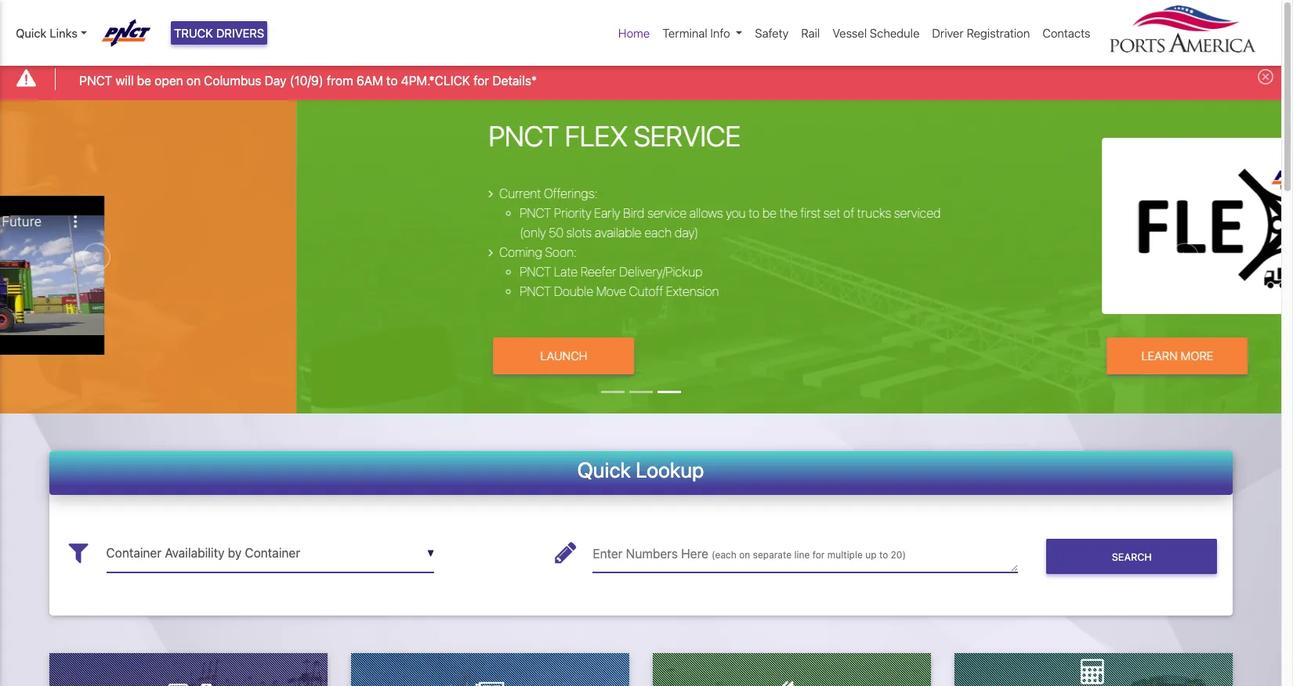 Task type: locate. For each thing, give the bounding box(es) containing it.
(each
[[712, 550, 737, 561]]

6am
[[357, 73, 383, 87]]

1 horizontal spatial be
[[573, 206, 587, 220]]

on right (each
[[739, 550, 750, 561]]

quick links link
[[16, 24, 87, 42]]

on
[[187, 73, 201, 87], [739, 550, 750, 561]]

quick left links
[[16, 26, 47, 40]]

pnct up (only
[[330, 206, 362, 220]]

0 vertical spatial to
[[386, 73, 398, 87]]

for
[[474, 73, 489, 87], [813, 550, 825, 561]]

quick left lookup
[[577, 458, 631, 483]]

day
[[265, 73, 287, 87]]

None text field
[[593, 535, 1018, 573]]

enter numbers here (each on separate line for multiple up to 20)
[[593, 547, 906, 561]]

1 vertical spatial to
[[559, 206, 570, 220]]

0 vertical spatial quick
[[16, 26, 47, 40]]

for inside alert
[[474, 73, 489, 87]]

flex
[[375, 119, 438, 153]]

to
[[386, 73, 398, 87], [559, 206, 570, 220], [880, 550, 888, 561]]

search button
[[1047, 540, 1218, 575]]

0 vertical spatial be
[[137, 73, 151, 87]]

0 vertical spatial angle right image
[[299, 187, 304, 200]]

0 horizontal spatial to
[[386, 73, 398, 87]]

2 horizontal spatial to
[[880, 550, 888, 561]]

vessel
[[833, 26, 867, 40]]

0 horizontal spatial on
[[187, 73, 201, 87]]

driver
[[932, 26, 964, 40]]

terminal
[[663, 26, 708, 40]]

to for pnct will be open on columbus day (10/9) from 6am to 4pm.*click for details*
[[386, 73, 398, 87]]

of
[[654, 206, 665, 220]]

current offerings: pnct priority early bird service allows you to be the first set of trucks serviced (only 50 slots available each day)
[[310, 187, 752, 240]]

pnct left double
[[330, 285, 362, 299]]

multiple
[[828, 550, 863, 561]]

angle right image left the coming
[[299, 246, 304, 259]]

pnct left will at the left of page
[[79, 73, 112, 87]]

pnct
[[79, 73, 112, 87], [299, 119, 369, 153], [330, 206, 362, 220], [330, 265, 362, 279], [330, 285, 362, 299]]

quick
[[16, 26, 47, 40], [577, 458, 631, 483]]

on inside enter numbers here (each on separate line for multiple up to 20)
[[739, 550, 750, 561]]

1 horizontal spatial on
[[739, 550, 750, 561]]

1 vertical spatial on
[[739, 550, 750, 561]]

drivers
[[216, 26, 264, 40]]

offerings:
[[354, 187, 408, 201]]

(only
[[330, 226, 356, 240]]

pnct flex service
[[299, 119, 551, 153]]

1 angle right image from the top
[[299, 187, 304, 200]]

None text field
[[106, 535, 434, 573]]

be left the
[[573, 206, 587, 220]]

reefer
[[391, 265, 427, 279]]

separate
[[753, 550, 792, 561]]

on right open
[[187, 73, 201, 87]]

2 vertical spatial to
[[880, 550, 888, 561]]

1 horizontal spatial to
[[559, 206, 570, 220]]

truck drivers link
[[171, 21, 268, 45]]

serviced
[[705, 206, 752, 220]]

set
[[634, 206, 651, 220]]

0 vertical spatial for
[[474, 73, 489, 87]]

0 horizontal spatial quick
[[16, 26, 47, 40]]

safety link
[[749, 18, 795, 48]]

on inside alert
[[187, 73, 201, 87]]

to right you
[[559, 206, 570, 220]]

be inside alert
[[137, 73, 151, 87]]

you
[[536, 206, 556, 220]]

late
[[364, 265, 388, 279]]

angle right image
[[299, 187, 304, 200], [299, 246, 304, 259]]

pnct down the coming
[[330, 265, 362, 279]]

angle right image left current
[[299, 187, 304, 200]]

2 angle right image from the top
[[299, 246, 304, 259]]

to inside alert
[[386, 73, 398, 87]]

links
[[50, 26, 78, 40]]

for left details*
[[474, 73, 489, 87]]

0 horizontal spatial for
[[474, 73, 489, 87]]

1 vertical spatial angle right image
[[299, 246, 304, 259]]

truck
[[174, 26, 213, 40]]

launch
[[351, 349, 398, 363]]

to right the up
[[880, 550, 888, 561]]

1 horizontal spatial quick
[[577, 458, 631, 483]]

quick lookup
[[577, 458, 704, 483]]

for right line
[[813, 550, 825, 561]]

for inside enter numbers here (each on separate line for multiple up to 20)
[[813, 550, 825, 561]]

(10/9)
[[290, 73, 324, 87]]

enter
[[593, 547, 623, 561]]

be right will at the left of page
[[137, 73, 151, 87]]

be
[[137, 73, 151, 87], [573, 206, 587, 220]]

quick for quick lookup
[[577, 458, 631, 483]]

each
[[455, 226, 482, 240]]

quick links
[[16, 26, 78, 40]]

cutoff
[[440, 285, 474, 299]]

1 horizontal spatial for
[[813, 550, 825, 561]]

driver registration
[[932, 26, 1030, 40]]

pnct ready for future image
[[0, 100, 107, 501]]

0 horizontal spatial be
[[137, 73, 151, 87]]

to inside the current offerings: pnct priority early bird service allows you to be the first set of trucks serviced (only 50 slots available each day)
[[559, 206, 570, 220]]

pnct inside alert
[[79, 73, 112, 87]]

will
[[116, 73, 134, 87]]

first
[[611, 206, 631, 220]]

to inside enter numbers here (each on separate line for multiple up to 20)
[[880, 550, 888, 561]]

to for enter numbers here (each on separate line for multiple up to 20)
[[880, 550, 888, 561]]

allows
[[500, 206, 534, 220]]

1 vertical spatial quick
[[577, 458, 631, 483]]

schedule
[[870, 26, 920, 40]]

truck drivers
[[174, 26, 264, 40]]

move
[[407, 285, 437, 299]]

on for columbus
[[187, 73, 201, 87]]

coming
[[310, 245, 353, 260]]

0 vertical spatial on
[[187, 73, 201, 87]]

4pm.*click
[[401, 73, 470, 87]]

1 vertical spatial be
[[573, 206, 587, 220]]

rail
[[801, 26, 820, 40]]

be inside the current offerings: pnct priority early bird service allows you to be the first set of trucks serviced (only 50 slots available each day)
[[573, 206, 587, 220]]

1 vertical spatial for
[[813, 550, 825, 561]]

flexible service image
[[107, 100, 1294, 501]]

soon:
[[356, 245, 387, 260]]

to right 6am
[[386, 73, 398, 87]]



Task type: vqa. For each thing, say whether or not it's contained in the screenshot.
second Stop
no



Task type: describe. For each thing, give the bounding box(es) containing it.
pnct will be open on columbus day (10/9) from 6am to 4pm.*click for details* alert
[[0, 58, 1282, 100]]

safety
[[755, 26, 789, 40]]

contacts
[[1043, 26, 1091, 40]]

day)
[[485, 226, 509, 240]]

quick for quick links
[[16, 26, 47, 40]]

pnct will be open on columbus day (10/9) from 6am to 4pm.*click for details* link
[[79, 71, 537, 90]]

search
[[1112, 552, 1152, 564]]

▼
[[427, 548, 434, 560]]

learn
[[952, 349, 989, 363]]

service
[[444, 119, 551, 153]]

available
[[405, 226, 452, 240]]

on for separate
[[739, 550, 750, 561]]

more
[[991, 349, 1024, 363]]

coming soon: pnct late reefer delivery/pickup pnct double move cutoff extension
[[310, 245, 530, 299]]

close image
[[1258, 69, 1274, 85]]

contacts link
[[1037, 18, 1097, 48]]

50
[[359, 226, 374, 240]]

columbus
[[204, 73, 261, 87]]

pnct inside the current offerings: pnct priority early bird service allows you to be the first set of trucks serviced (only 50 slots available each day)
[[330, 206, 362, 220]]

vessel schedule link
[[827, 18, 926, 48]]

details*
[[493, 73, 537, 87]]

bird
[[434, 206, 455, 220]]

home
[[619, 26, 650, 40]]

double
[[364, 285, 404, 299]]

delivery/pickup
[[430, 265, 513, 279]]

current
[[310, 187, 352, 201]]

early
[[405, 206, 431, 220]]

registration
[[967, 26, 1030, 40]]

20)
[[891, 550, 906, 561]]

the
[[590, 206, 608, 220]]

rail link
[[795, 18, 827, 48]]

terminal info link
[[656, 18, 749, 48]]

learn more link
[[918, 338, 1059, 374]]

mobile image
[[201, 681, 212, 687]]

pnct down the from
[[299, 119, 369, 153]]

trucks
[[668, 206, 702, 220]]

learn more
[[952, 349, 1024, 363]]

lookup
[[636, 458, 704, 483]]

info
[[711, 26, 730, 40]]

vessel schedule
[[833, 26, 920, 40]]

here
[[681, 547, 709, 561]]

terminal info
[[663, 26, 730, 40]]

pnct will be open on columbus day (10/9) from 6am to 4pm.*click for details*
[[79, 73, 537, 87]]

launch button
[[304, 338, 445, 374]]

home link
[[612, 18, 656, 48]]

service
[[458, 206, 497, 220]]

driver registration link
[[926, 18, 1037, 48]]

from
[[327, 73, 353, 87]]

angle right image for current
[[299, 187, 304, 200]]

numbers
[[626, 547, 678, 561]]

line
[[794, 550, 810, 561]]

open
[[155, 73, 183, 87]]

slots
[[377, 226, 402, 240]]

up
[[866, 550, 877, 561]]

extension
[[477, 285, 530, 299]]

priority
[[364, 206, 402, 220]]

angle right image for coming
[[299, 246, 304, 259]]



